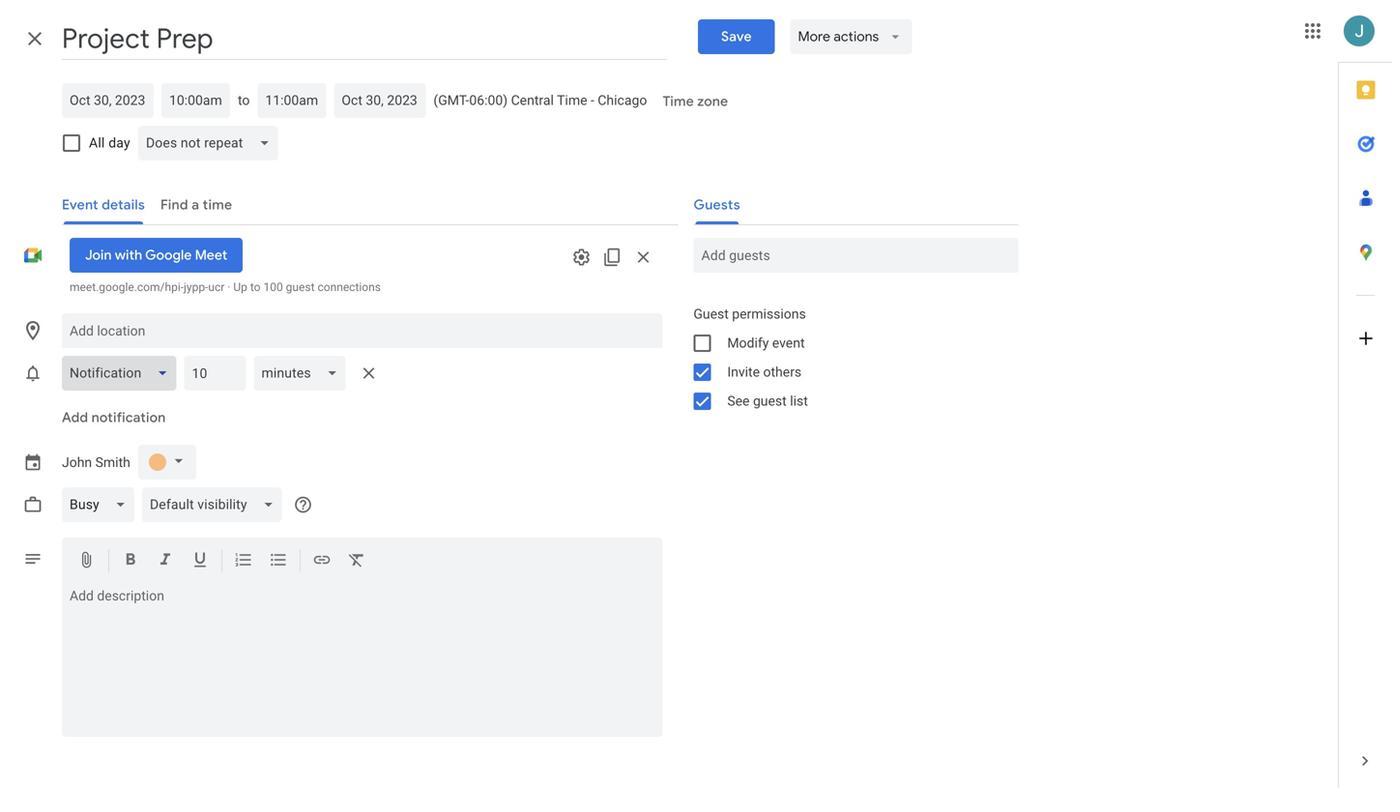 Task type: vqa. For each thing, say whether or not it's contained in the screenshot.
'Start time' text box
yes



Task type: locate. For each thing, give the bounding box(es) containing it.
to right the "up"
[[250, 280, 261, 294]]

1 horizontal spatial time
[[663, 93, 694, 110]]

modify
[[728, 335, 769, 351]]

all
[[89, 135, 105, 151]]

modify event
[[728, 335, 805, 351]]

john smith
[[62, 454, 130, 470]]

group
[[678, 300, 1019, 416]]

see
[[728, 393, 750, 409]]

join with google meet
[[85, 247, 227, 264]]

1 horizontal spatial guest
[[753, 393, 787, 409]]

0 vertical spatial guest
[[286, 280, 315, 294]]

insert link image
[[312, 550, 332, 573]]

time
[[557, 92, 587, 108], [663, 93, 694, 110]]

tab list
[[1339, 63, 1393, 734]]

0 horizontal spatial time
[[557, 92, 587, 108]]

1 vertical spatial guest
[[753, 393, 787, 409]]

connections
[[318, 280, 381, 294]]

to left end time 'text box'
[[238, 92, 250, 108]]

central
[[511, 92, 554, 108]]

None field
[[138, 126, 286, 161], [62, 356, 184, 391], [254, 356, 354, 391], [62, 487, 142, 522], [142, 487, 290, 522], [138, 126, 286, 161], [62, 356, 184, 391], [254, 356, 354, 391], [62, 487, 142, 522], [142, 487, 290, 522]]

google
[[145, 247, 192, 264]]

add
[[62, 409, 88, 426]]

jypp-
[[184, 280, 208, 294]]

to
[[238, 92, 250, 108], [250, 280, 261, 294]]

guest permissions
[[694, 306, 806, 322]]

zone
[[697, 93, 728, 110]]

list
[[790, 393, 808, 409]]

john
[[62, 454, 92, 470]]

Start date text field
[[70, 89, 146, 112]]

Guests text field
[[701, 238, 1011, 273]]

meet.google.com/hpi-
[[70, 280, 184, 294]]

more actions arrow_drop_down
[[798, 28, 904, 45]]

others
[[763, 364, 802, 380]]

day
[[108, 135, 130, 151]]

guest
[[694, 306, 729, 322]]

up
[[233, 280, 247, 294]]

06:00)
[[469, 92, 508, 108]]

Location text field
[[70, 313, 655, 348]]

chicago
[[598, 92, 647, 108]]

Start time text field
[[169, 89, 222, 112]]

guest left list
[[753, 393, 787, 409]]

time left zone
[[663, 93, 694, 110]]

time inside button
[[663, 93, 694, 110]]

guest
[[286, 280, 315, 294], [753, 393, 787, 409]]

arrow_drop_down
[[887, 28, 904, 45]]

Description text field
[[62, 588, 663, 733]]

add notification button
[[54, 395, 173, 441]]

time left -
[[557, 92, 587, 108]]

numbered list image
[[234, 550, 253, 573]]

time zone button
[[655, 84, 736, 119]]

meet
[[195, 247, 227, 264]]

guest right 100
[[286, 280, 315, 294]]

with
[[115, 247, 142, 264]]

actions
[[834, 28, 879, 45]]



Task type: describe. For each thing, give the bounding box(es) containing it.
End time text field
[[265, 89, 319, 112]]

italic image
[[156, 550, 175, 573]]

guest inside group
[[753, 393, 787, 409]]

bulleted list image
[[269, 550, 288, 573]]

underline image
[[191, 550, 210, 573]]

ucr
[[208, 280, 225, 294]]

invite others
[[728, 364, 802, 380]]

0 vertical spatial to
[[238, 92, 250, 108]]

formatting options toolbar
[[62, 538, 663, 580]]

join with google meet link
[[70, 238, 243, 273]]

more
[[798, 28, 831, 45]]

time zone
[[663, 93, 728, 110]]

add notification
[[62, 409, 166, 426]]

smith
[[95, 454, 130, 470]]

group containing guest permissions
[[678, 300, 1019, 416]]

save button
[[698, 19, 775, 54]]

(gmt-06:00) central time - chicago
[[434, 92, 647, 108]]

100
[[264, 280, 283, 294]]

invite
[[728, 364, 760, 380]]

save
[[721, 28, 752, 45]]

0 horizontal spatial guest
[[286, 280, 315, 294]]

remove formatting image
[[347, 550, 367, 573]]

all day
[[89, 135, 130, 151]]

bold image
[[121, 550, 140, 573]]

notification
[[91, 409, 166, 426]]

End date text field
[[342, 89, 418, 112]]

join
[[85, 247, 112, 264]]

event
[[772, 335, 805, 351]]

-
[[591, 92, 595, 108]]

Title text field
[[62, 17, 667, 60]]

(gmt-
[[434, 92, 469, 108]]

10 minutes before element
[[62, 352, 385, 395]]

1 vertical spatial to
[[250, 280, 261, 294]]

permissions
[[732, 306, 806, 322]]

Minutes in advance for notification number field
[[192, 356, 238, 391]]

see guest list
[[728, 393, 808, 409]]

·
[[228, 280, 231, 294]]

meet.google.com/hpi-jypp-ucr · up to 100 guest connections
[[70, 280, 381, 294]]



